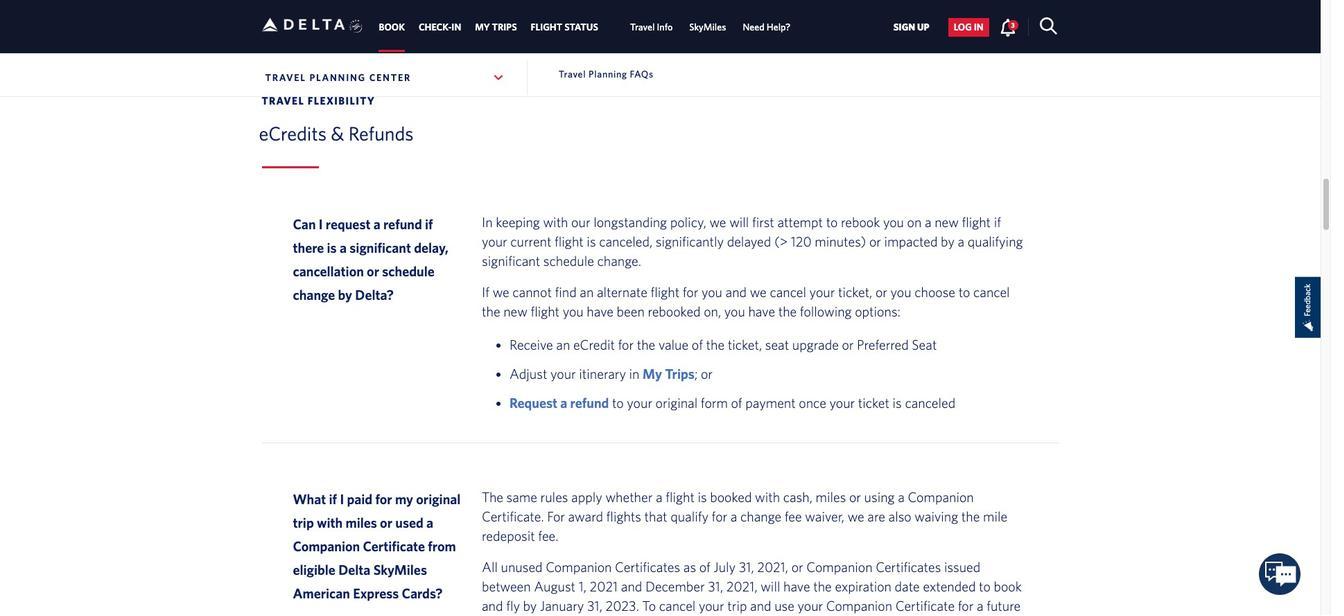 Task type: locate. For each thing, give the bounding box(es) containing it.
on
[[908, 215, 922, 230]]

0 vertical spatial ticket,
[[839, 285, 873, 301]]

upgrade
[[793, 337, 839, 353]]

adjust your itinerary in my trips ; or
[[510, 366, 713, 382]]

1 horizontal spatial new
[[935, 215, 959, 230]]

1 horizontal spatial schedule
[[544, 253, 594, 269]]

0 horizontal spatial significant
[[350, 240, 411, 256]]

certificate down 'date'
[[896, 599, 955, 615]]

if
[[482, 285, 490, 301]]

1 vertical spatial with
[[755, 490, 780, 506]]

if
[[994, 215, 1002, 230], [425, 217, 433, 233], [329, 492, 337, 508]]

we
[[710, 215, 727, 230], [493, 285, 510, 301], [750, 285, 767, 301], [848, 509, 865, 525]]

all
[[482, 560, 498, 576]]

date
[[895, 579, 920, 595]]

1 horizontal spatial have
[[749, 304, 776, 320]]

with inside what if i paid for my original trip with miles or used a companion certificate from eligible delta skymiles american express cards?
[[317, 516, 343, 532]]

1 horizontal spatial ticket,
[[839, 285, 873, 301]]

1 vertical spatial skymiles
[[374, 563, 427, 579]]

1 horizontal spatial if
[[425, 217, 433, 233]]

rules
[[541, 490, 568, 506]]

2021, up use
[[758, 560, 789, 576]]

change down cancellation
[[293, 287, 335, 303]]

1 horizontal spatial miles
[[816, 490, 847, 506]]

0 horizontal spatial i
[[319, 217, 323, 233]]

for inside if we cannot find an alternate flight for you and we cancel your ticket, or you choose to cancel the new flight you have been rebooked on, you have the following options:
[[683, 285, 699, 301]]

1 horizontal spatial with
[[543, 215, 568, 230]]

in inside button
[[974, 22, 984, 33]]

2 vertical spatial to
[[979, 579, 991, 595]]

itinerary
[[579, 366, 626, 382]]

planning for faqs
[[589, 69, 628, 80]]

travel up the travel flexibility
[[265, 72, 306, 83]]

schedule inside in keeping with our longstanding policy, we will first attempt to rebook you on a new flight if your current flight is canceled, significantly delayed (> 120 minutes) or impacted by a qualifying significant schedule change.
[[544, 253, 594, 269]]

1 horizontal spatial by
[[523, 599, 537, 615]]

1 vertical spatial i
[[340, 492, 344, 508]]

0 vertical spatial new
[[935, 215, 959, 230]]

0 horizontal spatial trip
[[293, 516, 314, 532]]

flight up qualify
[[666, 490, 695, 506]]

2 vertical spatial by
[[523, 599, 537, 615]]

ecredits
[[259, 122, 327, 145]]

to inside in keeping with our longstanding policy, we will first attempt to rebook you on a new flight if your current flight is canceled, significantly delayed (> 120 minutes) or impacted by a qualifying significant schedule change.
[[827, 215, 838, 230]]

request
[[510, 396, 558, 412]]

0 horizontal spatial with
[[317, 516, 343, 532]]

we inside in keeping with our longstanding policy, we will first attempt to rebook you on a new flight if your current flight is canceled, significantly delayed (> 120 minutes) or impacted by a qualifying significant schedule change.
[[710, 215, 727, 230]]

original
[[656, 396, 698, 412], [416, 492, 461, 508]]

i inside what if i paid for my original trip with miles or used a companion certificate from eligible delta skymiles american express cards?
[[340, 492, 344, 508]]

0 vertical spatial trip
[[293, 516, 314, 532]]

first
[[753, 215, 775, 230]]

0 horizontal spatial 31,
[[588, 599, 603, 615]]

refund up delay, at the left top
[[384, 217, 422, 233]]

0 horizontal spatial skymiles
[[374, 563, 427, 579]]

ticket
[[859, 396, 890, 412]]

change
[[293, 287, 335, 303], [741, 509, 782, 525]]

have down alternate
[[587, 304, 614, 320]]

certificates up december
[[615, 560, 681, 576]]

there
[[293, 240, 324, 256]]

1 horizontal spatial in
[[974, 22, 984, 33]]

the left mile at the bottom of page
[[962, 509, 980, 525]]

1 vertical spatial of
[[731, 396, 743, 412]]

1 certificates from the left
[[615, 560, 681, 576]]

ticket, up options:
[[839, 285, 873, 301]]

certificate inside all unused companion certificates as of july 31, 2021, or companion certificates issued between august 1, 2021 and december 31, 2021, will have the expiration date extended to book and fly by january 31, 2023. to cancel your trip and use your companion certificate for a futu
[[896, 599, 955, 615]]

1 horizontal spatial certificates
[[876, 560, 942, 576]]

0 horizontal spatial original
[[416, 492, 461, 508]]

miles down paid on the bottom left of page
[[346, 516, 377, 532]]

issued
[[945, 560, 981, 576]]

2 horizontal spatial have
[[784, 579, 811, 595]]

if inside in keeping with our longstanding policy, we will first attempt to rebook you on a new flight if your current flight is canceled, significantly delayed (> 120 minutes) or impacted by a qualifying significant schedule change.
[[994, 215, 1002, 230]]

seat
[[766, 337, 790, 353]]

0 horizontal spatial certificates
[[615, 560, 681, 576]]

certificates
[[615, 560, 681, 576], [876, 560, 942, 576]]

1 horizontal spatial significant
[[482, 253, 540, 269]]

or inside all unused companion certificates as of july 31, 2021, or companion certificates issued between august 1, 2021 and december 31, 2021, will have the expiration date extended to book and fly by january 31, 2023. to cancel your trip and use your companion certificate for a futu
[[792, 560, 804, 576]]

to
[[643, 599, 656, 615]]

with inside the same rules apply whether a flight is booked with cash, miles or using a companion certificate. for award flights that qualify for a change fee waiver, we are also waiving the mile redeposit fee.
[[755, 490, 780, 506]]

original inside what if i paid for my original trip with miles or used a companion certificate from eligible delta skymiles american express cards?
[[416, 492, 461, 508]]

new down cannot on the left top
[[504, 304, 528, 320]]

1 horizontal spatial will
[[761, 579, 781, 595]]

an right find
[[580, 285, 594, 301]]

what if i paid for my original trip with miles or used a companion certificate from eligible delta skymiles american express cards?
[[293, 492, 461, 602]]

or left used
[[380, 516, 393, 532]]

tab list
[[372, 0, 799, 52]]

0 horizontal spatial change
[[293, 287, 335, 303]]

canceled,
[[599, 234, 653, 250]]

will up use
[[761, 579, 781, 595]]

significant down current
[[482, 253, 540, 269]]

will inside in keeping with our longstanding policy, we will first attempt to rebook you on a new flight if your current flight is canceled, significantly delayed (> 120 minutes) or impacted by a qualifying significant schedule change.
[[730, 215, 749, 230]]

whether
[[606, 490, 653, 506]]

log
[[954, 22, 972, 33]]

2 vertical spatial 31,
[[588, 599, 603, 615]]

receive
[[510, 337, 553, 353]]

1 vertical spatial will
[[761, 579, 781, 595]]

the left "expiration"
[[814, 579, 832, 595]]

31, right july
[[739, 560, 754, 576]]

companion up waiving
[[908, 490, 974, 506]]

cancel down 'qualifying' on the top right of the page
[[974, 285, 1010, 301]]

companion inside the same rules apply whether a flight is booked with cash, miles or using a companion certificate. for award flights that qualify for a change fee waiver, we are also waiving the mile redeposit fee.
[[908, 490, 974, 506]]

a right on
[[925, 215, 932, 230]]

message us image
[[1260, 555, 1302, 596]]

0 vertical spatial with
[[543, 215, 568, 230]]

1 vertical spatial ticket,
[[728, 337, 762, 353]]

is down 'our'
[[587, 234, 596, 250]]

we left are on the right bottom of page
[[848, 509, 865, 525]]

travel planning faqs
[[559, 69, 654, 80]]

1 vertical spatial change
[[741, 509, 782, 525]]

we right if
[[493, 285, 510, 301]]

cancel up following
[[770, 285, 807, 301]]

can
[[293, 217, 316, 233]]

your down july
[[699, 599, 725, 615]]

to up minutes)
[[827, 215, 838, 230]]

31, down july
[[708, 579, 724, 595]]

if up delay, at the left top
[[425, 217, 433, 233]]

skymiles right 'info'
[[690, 22, 727, 33]]

a
[[925, 215, 932, 230], [374, 217, 381, 233], [958, 234, 965, 250], [340, 240, 347, 256], [561, 396, 568, 412], [656, 490, 663, 506], [898, 490, 905, 506], [731, 509, 738, 525], [427, 516, 434, 532], [977, 599, 984, 615]]

original right the my
[[416, 492, 461, 508]]

a up that
[[656, 490, 663, 506]]

1 vertical spatial to
[[959, 285, 971, 301]]

as
[[684, 560, 697, 576]]

0 horizontal spatial cancel
[[659, 599, 696, 615]]

rebooked
[[648, 304, 701, 320]]

the inside all unused companion certificates as of july 31, 2021, or companion certificates issued between august 1, 2021 and december 31, 2021, will have the expiration date extended to book and fly by january 31, 2023. to cancel your trip and use your companion certificate for a futu
[[814, 579, 832, 595]]

0 vertical spatial of
[[692, 337, 703, 353]]

or inside if we cannot find an alternate flight for you and we cancel your ticket, or you choose to cancel the new flight you have been rebooked on, you have the following options:
[[876, 285, 888, 301]]

in left my
[[630, 366, 640, 382]]

in
[[452, 22, 461, 33]]

0 horizontal spatial if
[[329, 492, 337, 508]]

your down in
[[482, 234, 508, 250]]

travel for travel info
[[630, 22, 655, 33]]

2 certificates from the left
[[876, 560, 942, 576]]

0 horizontal spatial schedule
[[382, 264, 435, 280]]

0 vertical spatial certificate
[[363, 539, 425, 555]]

will
[[730, 215, 749, 230], [761, 579, 781, 595]]

1 horizontal spatial i
[[340, 492, 344, 508]]

0 vertical spatial 2021,
[[758, 560, 789, 576]]

with left 'our'
[[543, 215, 568, 230]]

0 horizontal spatial new
[[504, 304, 528, 320]]

for left the my
[[376, 492, 392, 508]]

your right use
[[798, 599, 824, 615]]

for inside all unused companion certificates as of july 31, 2021, or companion certificates issued between august 1, 2021 and december 31, 2021, will have the expiration date extended to book and fly by january 31, 2023. to cancel your trip and use your companion certificate for a futu
[[958, 599, 974, 615]]

an left ecredit
[[556, 337, 570, 353]]

is up qualify
[[698, 490, 707, 506]]

if inside what if i paid for my original trip with miles or used a companion certificate from eligible delta skymiles american express cards?
[[329, 492, 337, 508]]

the down if
[[482, 304, 501, 320]]

schedule up find
[[544, 253, 594, 269]]

used
[[396, 516, 424, 532]]

for inside what if i paid for my original trip with miles or used a companion certificate from eligible delta skymiles american express cards?
[[376, 492, 392, 508]]

will up delayed
[[730, 215, 749, 230]]

0 horizontal spatial ticket,
[[728, 337, 762, 353]]

if inside can i request a refund if there is a significant delay, cancellation or schedule change by delta?
[[425, 217, 433, 233]]

sign up link
[[888, 18, 936, 37]]

1 horizontal spatial refund
[[571, 396, 609, 412]]

to your
[[612, 396, 653, 412]]

travel inside dropdown button
[[265, 72, 306, 83]]

2 vertical spatial of
[[700, 560, 711, 576]]

we inside the same rules apply whether a flight is booked with cash, miles or using a companion certificate. for award flights that qualify for a change fee waiver, we are also waiving the mile redeposit fee.
[[848, 509, 865, 525]]

to right 'choose'
[[959, 285, 971, 301]]

trip down july
[[728, 599, 747, 615]]

your up following
[[810, 285, 835, 301]]

companion up eligible at the left bottom
[[293, 539, 360, 555]]

the left value
[[637, 337, 656, 353]]

0 vertical spatial to
[[827, 215, 838, 230]]

to inside if we cannot find an alternate flight for you and we cancel your ticket, or you choose to cancel the new flight you have been rebooked on, you have the following options:
[[959, 285, 971, 301]]

i left paid on the bottom left of page
[[340, 492, 344, 508]]

canceled
[[905, 396, 956, 412]]

miles
[[816, 490, 847, 506], [346, 516, 377, 532]]

we right the "policy,"
[[710, 215, 727, 230]]

1,
[[579, 579, 587, 595]]

flight status link
[[531, 15, 599, 40]]

is
[[587, 234, 596, 250], [327, 240, 337, 256], [893, 396, 902, 412], [698, 490, 707, 506]]

0 horizontal spatial in
[[630, 366, 640, 382]]

2 horizontal spatial if
[[994, 215, 1002, 230]]

or up the delta?
[[367, 264, 379, 280]]

you left on
[[884, 215, 905, 230]]

from
[[428, 539, 456, 555]]

0 horizontal spatial by
[[338, 287, 352, 303]]

to
[[827, 215, 838, 230], [959, 285, 971, 301], [979, 579, 991, 595]]

need
[[743, 22, 765, 33]]

your right once
[[830, 396, 855, 412]]

your inside if we cannot find an alternate flight for you and we cancel your ticket, or you choose to cancel the new flight you have been rebooked on, you have the following options:
[[810, 285, 835, 301]]

faqs
[[630, 69, 654, 80]]

trips
[[665, 366, 695, 382]]

for
[[683, 285, 699, 301], [618, 337, 634, 353], [376, 492, 392, 508], [712, 509, 728, 525], [958, 599, 974, 615]]

companion up 1,
[[546, 560, 612, 576]]

request a refund link
[[510, 396, 609, 412]]

if up 'qualifying' on the top right of the page
[[994, 215, 1002, 230]]

travel for travel planning faqs
[[559, 69, 586, 80]]

1 vertical spatial miles
[[346, 516, 377, 532]]

or inside can i request a refund if there is a significant delay, cancellation or schedule change by delta?
[[367, 264, 379, 280]]

ecredit
[[574, 337, 615, 353]]

ticket, left seat
[[728, 337, 762, 353]]

0 horizontal spatial miles
[[346, 516, 377, 532]]

2 horizontal spatial by
[[941, 234, 955, 250]]

1 vertical spatial new
[[504, 304, 528, 320]]

the
[[482, 304, 501, 320], [779, 304, 797, 320], [637, 337, 656, 353], [707, 337, 725, 353], [962, 509, 980, 525], [814, 579, 832, 595]]

0 vertical spatial in
[[974, 22, 984, 33]]

schedule inside can i request a refund if there is a significant delay, cancellation or schedule change by delta?
[[382, 264, 435, 280]]

or left using at right bottom
[[850, 490, 862, 506]]

or up use
[[792, 560, 804, 576]]

or inside what if i paid for my original trip with miles or used a companion certificate from eligible delta skymiles american express cards?
[[380, 516, 393, 532]]

miles inside what if i paid for my original trip with miles or used a companion certificate from eligible delta skymiles american express cards?
[[346, 516, 377, 532]]

&
[[331, 122, 344, 145]]

with down what
[[317, 516, 343, 532]]

1 vertical spatial 2021,
[[727, 579, 758, 595]]

of right value
[[692, 337, 703, 353]]

0 horizontal spatial certificate
[[363, 539, 425, 555]]

help?
[[767, 22, 791, 33]]

flight up rebooked
[[651, 285, 680, 301]]

2 vertical spatial with
[[317, 516, 343, 532]]

significantly
[[656, 234, 724, 250]]

change inside can i request a refund if there is a significant delay, cancellation or schedule change by delta?
[[293, 287, 335, 303]]

flight down cannot on the left top
[[531, 304, 560, 320]]

refund inside can i request a refund if there is a significant delay, cancellation or schedule change by delta?
[[384, 217, 422, 233]]

cancel inside all unused companion certificates as of july 31, 2021, or companion certificates issued between august 1, 2021 and december 31, 2021, will have the expiration date extended to book and fly by january 31, 2023. to cancel your trip and use your companion certificate for a futu
[[659, 599, 696, 615]]

travel flexibility
[[262, 95, 375, 107]]

with inside in keeping with our longstanding policy, we will first attempt to rebook you on a new flight if your current flight is canceled, significantly delayed (> 120 minutes) or impacted by a qualifying significant schedule change.
[[543, 215, 568, 230]]

the down on,
[[707, 337, 725, 353]]

2 horizontal spatial to
[[979, 579, 991, 595]]

cancel down december
[[659, 599, 696, 615]]

is right there
[[327, 240, 337, 256]]

1 horizontal spatial 31,
[[708, 579, 724, 595]]

0 horizontal spatial an
[[556, 337, 570, 353]]

0 vertical spatial change
[[293, 287, 335, 303]]

new right on
[[935, 215, 959, 230]]

august
[[534, 579, 576, 595]]

cancel
[[770, 285, 807, 301], [974, 285, 1010, 301], [659, 599, 696, 615]]

0 vertical spatial refund
[[384, 217, 422, 233]]

0 horizontal spatial planning
[[310, 72, 366, 83]]

by inside can i request a refund if there is a significant delay, cancellation or schedule change by delta?
[[338, 287, 352, 303]]

1 horizontal spatial to
[[959, 285, 971, 301]]

my trips link
[[643, 366, 695, 382]]

certificate down used
[[363, 539, 425, 555]]

ticket, inside if we cannot find an alternate flight for you and we cancel your ticket, or you choose to cancel the new flight you have been rebooked on, you have the following options:
[[839, 285, 873, 301]]

1 horizontal spatial planning
[[589, 69, 628, 80]]

cards?
[[402, 586, 443, 602]]

january
[[540, 599, 584, 615]]

2 horizontal spatial with
[[755, 490, 780, 506]]

1 horizontal spatial certificate
[[896, 599, 955, 615]]

0 vertical spatial will
[[730, 215, 749, 230]]

1 vertical spatial refund
[[571, 396, 609, 412]]

travel planning center
[[265, 72, 411, 83]]

skymiles link
[[690, 15, 727, 40]]

travel for travel planning center
[[265, 72, 306, 83]]

1 horizontal spatial change
[[741, 509, 782, 525]]

0 vertical spatial i
[[319, 217, 323, 233]]

using
[[865, 490, 895, 506]]

0 horizontal spatial will
[[730, 215, 749, 230]]

will inside all unused companion certificates as of july 31, 2021, or companion certificates issued between august 1, 2021 and december 31, 2021, will have the expiration date extended to book and fly by january 31, 2023. to cancel your trip and use your companion certificate for a futu
[[761, 579, 781, 595]]

travel left 'info'
[[630, 22, 655, 33]]

for down booked
[[712, 509, 728, 525]]

options:
[[855, 304, 901, 320]]

1 horizontal spatial an
[[580, 285, 594, 301]]

an inside if we cannot find an alternate flight for you and we cancel your ticket, or you choose to cancel the new flight you have been rebooked on, you have the following options:
[[580, 285, 594, 301]]

trip down what
[[293, 516, 314, 532]]

flight
[[962, 215, 991, 230], [555, 234, 584, 250], [651, 285, 680, 301], [531, 304, 560, 320], [666, 490, 695, 506]]

1 vertical spatial certificate
[[896, 599, 955, 615]]

planning up flexibility
[[310, 72, 366, 83]]

0 vertical spatial miles
[[816, 490, 847, 506]]

2 horizontal spatial cancel
[[974, 285, 1010, 301]]

center
[[369, 72, 411, 83]]

0 vertical spatial 31,
[[739, 560, 754, 576]]

a up the also
[[898, 490, 905, 506]]

original down trips
[[656, 396, 698, 412]]

1 horizontal spatial original
[[656, 396, 698, 412]]

0 vertical spatial by
[[941, 234, 955, 250]]

refund down itinerary
[[571, 396, 609, 412]]

delta air lines image
[[262, 3, 345, 46]]

0 vertical spatial an
[[580, 285, 594, 301]]

1 vertical spatial original
[[416, 492, 461, 508]]

to left book
[[979, 579, 991, 595]]

use
[[775, 599, 795, 615]]

have
[[587, 304, 614, 320], [749, 304, 776, 320], [784, 579, 811, 595]]

1 vertical spatial 31,
[[708, 579, 724, 595]]

skymiles inside tab list
[[690, 22, 727, 33]]

certificate inside what if i paid for my original trip with miles or used a companion certificate from eligible delta skymiles american express cards?
[[363, 539, 425, 555]]

certificates up 'date'
[[876, 560, 942, 576]]

1 horizontal spatial trip
[[728, 599, 747, 615]]

qualifying
[[968, 234, 1024, 250]]

a down issued on the bottom right
[[977, 599, 984, 615]]

need help?
[[743, 22, 791, 33]]

have up use
[[784, 579, 811, 595]]

1 vertical spatial by
[[338, 287, 352, 303]]

american
[[293, 586, 350, 602]]

tab list containing book
[[372, 0, 799, 52]]

0 horizontal spatial refund
[[384, 217, 422, 233]]

planning inside dropdown button
[[310, 72, 366, 83]]

1 vertical spatial trip
[[728, 599, 747, 615]]

for down extended
[[958, 599, 974, 615]]

ticket,
[[839, 285, 873, 301], [728, 337, 762, 353]]

have up seat
[[749, 304, 776, 320]]

flight inside the same rules apply whether a flight is booked with cash, miles or using a companion certificate. for award flights that qualify for a change fee waiver, we are also waiving the mile redeposit fee.
[[666, 490, 695, 506]]

travel info
[[630, 22, 673, 33]]

for up rebooked
[[683, 285, 699, 301]]

for inside the same rules apply whether a flight is booked with cash, miles or using a companion certificate. for award flights that qualify for a change fee waiver, we are also waiving the mile redeposit fee.
[[712, 509, 728, 525]]

skymiles up cards?
[[374, 563, 427, 579]]

travel inside tab list
[[630, 22, 655, 33]]

and down delayed
[[726, 285, 747, 301]]

new
[[935, 215, 959, 230], [504, 304, 528, 320]]

form
[[701, 396, 728, 412]]

0 horizontal spatial to
[[827, 215, 838, 230]]

1 horizontal spatial skymiles
[[690, 22, 727, 33]]

0 vertical spatial skymiles
[[690, 22, 727, 33]]

by right fly
[[523, 599, 537, 615]]

by down cancellation
[[338, 287, 352, 303]]

skymiles
[[690, 22, 727, 33], [374, 563, 427, 579]]

1 vertical spatial in
[[630, 366, 640, 382]]



Task type: vqa. For each thing, say whether or not it's contained in the screenshot.
show price in element
no



Task type: describe. For each thing, give the bounding box(es) containing it.
of for the
[[692, 337, 703, 353]]

request
[[326, 217, 371, 233]]

of for payment
[[731, 396, 743, 412]]

minutes)
[[815, 234, 867, 250]]

you up on,
[[702, 285, 723, 301]]

a left 'qualifying' on the top right of the page
[[958, 234, 965, 250]]

cash,
[[784, 490, 813, 506]]

payment
[[746, 396, 796, 412]]

(>
[[775, 234, 788, 250]]

or right ;
[[701, 366, 713, 382]]

waiving
[[915, 509, 959, 525]]

1 horizontal spatial cancel
[[770, 285, 807, 301]]

need help? link
[[743, 15, 791, 40]]

waiver,
[[806, 509, 845, 525]]

new inside if we cannot find an alternate flight for you and we cancel your ticket, or you choose to cancel the new flight you have been rebooked on, you have the following options:
[[504, 304, 528, 320]]

request a refund to your original form of payment once your ticket is canceled
[[510, 396, 956, 412]]

fly
[[506, 599, 520, 615]]

to inside all unused companion certificates as of july 31, 2021, or companion certificates issued between august 1, 2021 and december 31, 2021, will have the expiration date extended to book and fly by january 31, 2023. to cancel your trip and use your companion certificate for a futu
[[979, 579, 991, 595]]

significant inside can i request a refund if there is a significant delay, cancellation or schedule change by delta?
[[350, 240, 411, 256]]

is inside the same rules apply whether a flight is booked with cash, miles or using a companion certificate. for award flights that qualify for a change fee waiver, we are also waiving the mile redeposit fee.
[[698, 490, 707, 506]]

change.
[[598, 253, 642, 269]]

delta?
[[355, 287, 394, 303]]

2021
[[590, 579, 618, 595]]

significant inside in keeping with our longstanding policy, we will first attempt to rebook you on a new flight if your current flight is canceled, significantly delayed (> 120 minutes) or impacted by a qualifying significant schedule change.
[[482, 253, 540, 269]]

a down request on the top left of the page
[[340, 240, 347, 256]]

;
[[695, 366, 698, 382]]

value
[[659, 337, 689, 353]]

check-in
[[419, 22, 461, 33]]

paid
[[347, 492, 373, 508]]

0 vertical spatial original
[[656, 396, 698, 412]]

that
[[645, 509, 668, 525]]

log in button
[[949, 18, 990, 37]]

longstanding
[[594, 215, 667, 230]]

and inside if we cannot find an alternate flight for you and we cancel your ticket, or you choose to cancel the new flight you have been rebooked on, you have the following options:
[[726, 285, 747, 301]]

and left use
[[751, 599, 772, 615]]

you down find
[[563, 304, 584, 320]]

delayed
[[727, 234, 772, 250]]

or inside the same rules apply whether a flight is booked with cash, miles or using a companion certificate. for award flights that qualify for a change fee waiver, we are also waiving the mile redeposit fee.
[[850, 490, 862, 506]]

the up seat
[[779, 304, 797, 320]]

a down booked
[[731, 509, 738, 525]]

status
[[565, 22, 599, 33]]

2 horizontal spatial 31,
[[739, 560, 754, 576]]

alternate
[[597, 285, 648, 301]]

redeposit
[[482, 529, 535, 545]]

been
[[617, 304, 645, 320]]

book
[[994, 579, 1022, 595]]

3 link
[[1000, 18, 1019, 36]]

have inside all unused companion certificates as of july 31, 2021, or companion certificates issued between august 1, 2021 and december 31, 2021, will have the expiration date extended to book and fly by january 31, 2023. to cancel your trip and use your companion certificate for a futu
[[784, 579, 811, 595]]

once
[[799, 396, 827, 412]]

flight
[[531, 22, 563, 33]]

fee
[[785, 509, 802, 525]]

travel info link
[[630, 15, 673, 40]]

is right ticket
[[893, 396, 902, 412]]

2023.
[[606, 599, 640, 615]]

and left fly
[[482, 599, 503, 615]]

seat
[[912, 337, 937, 353]]

the
[[482, 490, 504, 506]]

0 horizontal spatial have
[[587, 304, 614, 320]]

certificate. for
[[482, 509, 565, 525]]

also
[[889, 509, 912, 525]]

adjust
[[510, 366, 548, 382]]

your inside in keeping with our longstanding policy, we will first attempt to rebook you on a new flight if your current flight is canceled, significantly delayed (> 120 minutes) or impacted by a qualifying significant schedule change.
[[482, 234, 508, 250]]

flight status
[[531, 22, 599, 33]]

log in
[[954, 22, 984, 33]]

skyteam image
[[350, 5, 363, 48]]

if we cannot find an alternate flight for you and we cancel your ticket, or you choose to cancel the new flight you have been rebooked on, you have the following options:
[[482, 285, 1010, 320]]

delta
[[339, 563, 371, 579]]

booked
[[710, 490, 752, 506]]

my
[[475, 22, 490, 33]]

in keeping with our longstanding policy, we will first attempt to rebook you on a new flight if your current flight is canceled, significantly delayed (> 120 minutes) or impacted by a qualifying significant schedule change.
[[482, 215, 1024, 269]]

keeping
[[496, 215, 540, 230]]

impacted
[[885, 234, 938, 250]]

companion up "expiration"
[[807, 560, 873, 576]]

receive an ecredit for the value of the ticket, seat upgrade or preferred seat
[[510, 337, 937, 353]]

following
[[800, 304, 852, 320]]

is inside can i request a refund if there is a significant delay, cancellation or schedule change by delta?
[[327, 240, 337, 256]]

flight down 'our'
[[555, 234, 584, 250]]

is inside in keeping with our longstanding policy, we will first attempt to rebook you on a new flight if your current flight is canceled, significantly delayed (> 120 minutes) or impacted by a qualifying significant schedule change.
[[587, 234, 596, 250]]

i inside can i request a refund if there is a significant delay, cancellation or schedule change by delta?
[[319, 217, 323, 233]]

are
[[868, 509, 886, 525]]

what
[[293, 492, 326, 508]]

of inside all unused companion certificates as of july 31, 2021, or companion certificates issued between august 1, 2021 and december 31, 2021, will have the expiration date extended to book and fly by january 31, 2023. to cancel your trip and use your companion certificate for a futu
[[700, 560, 711, 576]]

in
[[482, 215, 493, 230]]

the same rules apply whether a flight is booked with cash, miles or using a companion certificate. for award flights that qualify for a change fee waiver, we are also waiving the mile redeposit fee.
[[482, 490, 1008, 545]]

attempt
[[778, 215, 823, 230]]

trip inside what if i paid for my original trip with miles or used a companion certificate from eligible delta skymiles american express cards?
[[293, 516, 314, 532]]

flights
[[607, 509, 642, 525]]

my
[[395, 492, 413, 508]]

by inside in keeping with our longstanding policy, we will first attempt to rebook you on a new flight if your current flight is canceled, significantly delayed (> 120 minutes) or impacted by a qualifying significant schedule change.
[[941, 234, 955, 250]]

for right ecredit
[[618, 337, 634, 353]]

you up options:
[[891, 285, 912, 301]]

3
[[1012, 21, 1015, 29]]

your up request a refund link
[[551, 366, 576, 382]]

new inside in keeping with our longstanding policy, we will first attempt to rebook you on a new flight if your current flight is canceled, significantly delayed (> 120 minutes) or impacted by a qualifying significant schedule change.
[[935, 215, 959, 230]]

you inside in keeping with our longstanding policy, we will first attempt to rebook you on a new flight if your current flight is canceled, significantly delayed (> 120 minutes) or impacted by a qualifying significant schedule change.
[[884, 215, 905, 230]]

trips
[[492, 22, 517, 33]]

cannot
[[513, 285, 552, 301]]

my trips
[[475, 22, 517, 33]]

info
[[657, 22, 673, 33]]

qualify
[[671, 509, 709, 525]]

or right upgrade at the bottom right of page
[[842, 337, 854, 353]]

mile
[[984, 509, 1008, 525]]

companion inside what if i paid for my original trip with miles or used a companion certificate from eligible delta skymiles american express cards?
[[293, 539, 360, 555]]

trip inside all unused companion certificates as of july 31, 2021, or companion certificates issued between august 1, 2021 and december 31, 2021, will have the expiration date extended to book and fly by january 31, 2023. to cancel your trip and use your companion certificate for a futu
[[728, 599, 747, 615]]

change inside the same rules apply whether a flight is booked with cash, miles or using a companion certificate. for award flights that qualify for a change fee waiver, we are also waiving the mile redeposit fee.
[[741, 509, 782, 525]]

rebook
[[841, 215, 880, 230]]

by inside all unused companion certificates as of july 31, 2021, or companion certificates issued between august 1, 2021 and december 31, 2021, will have the expiration date extended to book and fly by january 31, 2023. to cancel your trip and use your companion certificate for a futu
[[523, 599, 537, 615]]

a inside all unused companion certificates as of july 31, 2021, or companion certificates issued between august 1, 2021 and december 31, 2021, will have the expiration date extended to book and fly by january 31, 2023. to cancel your trip and use your companion certificate for a futu
[[977, 599, 984, 615]]

preferred
[[857, 337, 909, 353]]

1 vertical spatial an
[[556, 337, 570, 353]]

miles inside the same rules apply whether a flight is booked with cash, miles or using a companion certificate. for award flights that qualify for a change fee waiver, we are also waiving the mile redeposit fee.
[[816, 490, 847, 506]]

expiration
[[835, 579, 892, 595]]

travel for travel flexibility
[[262, 95, 305, 107]]

you right on,
[[725, 304, 746, 320]]

and up 2023.
[[621, 579, 643, 595]]

ecredits & refunds
[[259, 122, 414, 145]]

a inside what if i paid for my original trip with miles or used a companion certificate from eligible delta skymiles american express cards?
[[427, 516, 434, 532]]

the inside the same rules apply whether a flight is booked with cash, miles or using a companion certificate. for award flights that qualify for a change fee waiver, we are also waiving the mile redeposit fee.
[[962, 509, 980, 525]]

companion down "expiration"
[[827, 599, 893, 615]]

unused
[[501, 560, 543, 576]]

we down in keeping with our longstanding policy, we will first attempt to rebook you on a new flight if your current flight is canceled, significantly delayed (> 120 minutes) or impacted by a qualifying significant schedule change.
[[750, 285, 767, 301]]

skymiles inside what if i paid for my original trip with miles or used a companion certificate from eligible delta skymiles american express cards?
[[374, 563, 427, 579]]

book
[[379, 22, 405, 33]]

or inside in keeping with our longstanding policy, we will first attempt to rebook you on a new flight if your current flight is canceled, significantly delayed (> 120 minutes) or impacted by a qualifying significant schedule change.
[[870, 234, 882, 250]]

my trips link
[[475, 15, 517, 40]]

planning for center
[[310, 72, 366, 83]]

delay,
[[414, 240, 449, 256]]

a right the "request"
[[561, 396, 568, 412]]

find
[[555, 285, 577, 301]]

flight up 'qualifying' on the top right of the page
[[962, 215, 991, 230]]

check-in link
[[419, 15, 461, 40]]

sign
[[894, 22, 916, 33]]

a right request on the top left of the page
[[374, 217, 381, 233]]



